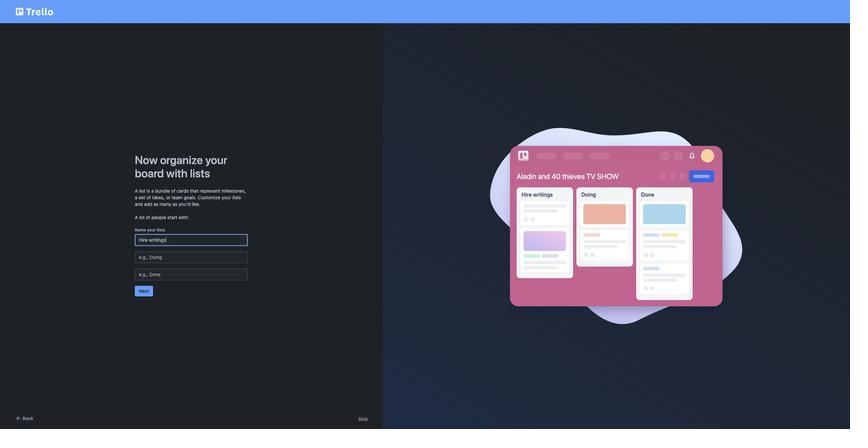 Task type: vqa. For each thing, say whether or not it's contained in the screenshot.
'Now organize your board with lists' on the left top of page
yes



Task type: locate. For each thing, give the bounding box(es) containing it.
1 horizontal spatial and
[[538, 173, 550, 181]]

as down 'ideas,'
[[154, 202, 158, 207]]

a
[[151, 188, 154, 194], [135, 195, 137, 201]]

1 horizontal spatial lists
[[190, 167, 210, 180]]

2 horizontal spatial lists
[[233, 195, 241, 201]]

0 horizontal spatial and
[[135, 202, 143, 207]]

a left set on the left of page
[[135, 195, 137, 201]]

your
[[205, 153, 227, 167], [222, 195, 231, 201], [147, 228, 156, 233]]

writings
[[533, 192, 553, 198]]

and inside a list is a bundle of cards that represent milestones, a set of ideas, or team goals. customize your lists and add as many as you'd like.
[[135, 202, 143, 207]]

of up team
[[171, 188, 176, 194]]

2 vertical spatial of
[[146, 215, 150, 221]]

board
[[135, 167, 164, 180]]

1 horizontal spatial as
[[173, 202, 177, 207]]

as down team
[[173, 202, 177, 207]]

aladin
[[517, 173, 537, 181]]

of right lot
[[146, 215, 150, 221]]

lists
[[190, 167, 210, 180], [233, 195, 241, 201], [157, 228, 165, 233]]

set
[[139, 195, 145, 201]]

of down the is
[[147, 195, 151, 201]]

your up represent
[[205, 153, 227, 167]]

0 vertical spatial your
[[205, 153, 227, 167]]

0 horizontal spatial a
[[135, 195, 137, 201]]

represent
[[200, 188, 220, 194]]

1 vertical spatial a
[[135, 195, 137, 201]]

your right name at the left of the page
[[147, 228, 156, 233]]

2 as from the left
[[173, 202, 177, 207]]

of
[[171, 188, 176, 194], [147, 195, 151, 201], [146, 215, 150, 221]]

a
[[135, 188, 138, 194], [135, 215, 138, 221]]

a left lot
[[135, 215, 138, 221]]

team
[[172, 195, 183, 201]]

2 a from the top
[[135, 215, 138, 221]]

lists down the a lot of people start with:
[[157, 228, 165, 233]]

1 as from the left
[[154, 202, 158, 207]]

skip
[[359, 417, 368, 423]]

bundle
[[155, 188, 170, 194]]

1 vertical spatial and
[[135, 202, 143, 207]]

your inside a list is a bundle of cards that represent milestones, a set of ideas, or team goals. customize your lists and add as many as you'd like.
[[222, 195, 231, 201]]

2 vertical spatial your
[[147, 228, 156, 233]]

and left 40
[[538, 173, 550, 181]]

lists down milestones,
[[233, 195, 241, 201]]

trello image
[[15, 4, 54, 19]]

your down milestones,
[[222, 195, 231, 201]]

0 vertical spatial a
[[135, 188, 138, 194]]

0 horizontal spatial lists
[[157, 228, 165, 233]]

your inside now organize your board with lists
[[205, 153, 227, 167]]

is
[[147, 188, 150, 194]]

and down set on the left of page
[[135, 202, 143, 207]]

done
[[642, 192, 655, 198]]

and
[[538, 173, 550, 181], [135, 202, 143, 207]]

thieves
[[563, 173, 585, 181]]

lot
[[139, 215, 145, 221]]

0 vertical spatial lists
[[190, 167, 210, 180]]

0 vertical spatial a
[[151, 188, 154, 194]]

lists up that
[[190, 167, 210, 180]]

1 vertical spatial lists
[[233, 195, 241, 201]]

name
[[135, 228, 146, 233]]

lists inside now organize your board with lists
[[190, 167, 210, 180]]

1 a from the top
[[135, 188, 138, 194]]

0 vertical spatial and
[[538, 173, 550, 181]]

a left list
[[135, 188, 138, 194]]

a inside a list is a bundle of cards that represent milestones, a set of ideas, or team goals. customize your lists and add as many as you'd like.
[[135, 188, 138, 194]]

name your lists
[[135, 228, 165, 233]]

a for a lot of people start with:
[[135, 215, 138, 221]]

trello image
[[517, 149, 530, 163]]

back button
[[15, 415, 33, 423]]

1 horizontal spatial a
[[151, 188, 154, 194]]

ideas,
[[152, 195, 165, 201]]

a right the is
[[151, 188, 154, 194]]

1 vertical spatial of
[[147, 195, 151, 201]]

you'd
[[179, 202, 191, 207]]

people
[[152, 215, 166, 221]]

as
[[154, 202, 158, 207], [173, 202, 177, 207]]

1 vertical spatial your
[[222, 195, 231, 201]]

0 horizontal spatial as
[[154, 202, 158, 207]]

1 vertical spatial a
[[135, 215, 138, 221]]

e.g., Doing text field
[[135, 252, 248, 264]]

doing
[[582, 192, 596, 198]]



Task type: describe. For each thing, give the bounding box(es) containing it.
back
[[23, 416, 33, 422]]

now
[[135, 153, 158, 167]]

goals.
[[184, 195, 197, 201]]

aladin and 40 thieves tv show
[[517, 173, 619, 181]]

many
[[160, 202, 171, 207]]

Name your lists text field
[[135, 235, 248, 247]]

with
[[166, 167, 188, 180]]

0 vertical spatial of
[[171, 188, 176, 194]]

next
[[139, 289, 149, 294]]

that
[[190, 188, 198, 194]]

milestones,
[[222, 188, 246, 194]]

a list is a bundle of cards that represent milestones, a set of ideas, or team goals. customize your lists and add as many as you'd like.
[[135, 188, 246, 207]]

or
[[166, 195, 171, 201]]

with:
[[179, 215, 189, 221]]

a for a list is a bundle of cards that represent milestones, a set of ideas, or team goals. customize your lists and add as many as you'd like.
[[135, 188, 138, 194]]

cards
[[177, 188, 189, 194]]

skip button
[[359, 417, 368, 423]]

hire writings
[[522, 192, 553, 198]]

customize
[[198, 195, 221, 201]]

2 vertical spatial lists
[[157, 228, 165, 233]]

now organize your board with lists
[[135, 153, 227, 180]]

next button
[[135, 286, 153, 297]]

add
[[144, 202, 152, 207]]

a lot of people start with:
[[135, 215, 189, 221]]

tv
[[587, 173, 596, 181]]

hire
[[522, 192, 532, 198]]

e.g., Done text field
[[135, 269, 248, 281]]

lists inside a list is a bundle of cards that represent milestones, a set of ideas, or team goals. customize your lists and add as many as you'd like.
[[233, 195, 241, 201]]

40
[[552, 173, 561, 181]]

start
[[167, 215, 177, 221]]

list
[[139, 188, 145, 194]]

like.
[[192, 202, 200, 207]]

organize
[[160, 153, 203, 167]]

show
[[597, 173, 619, 181]]



